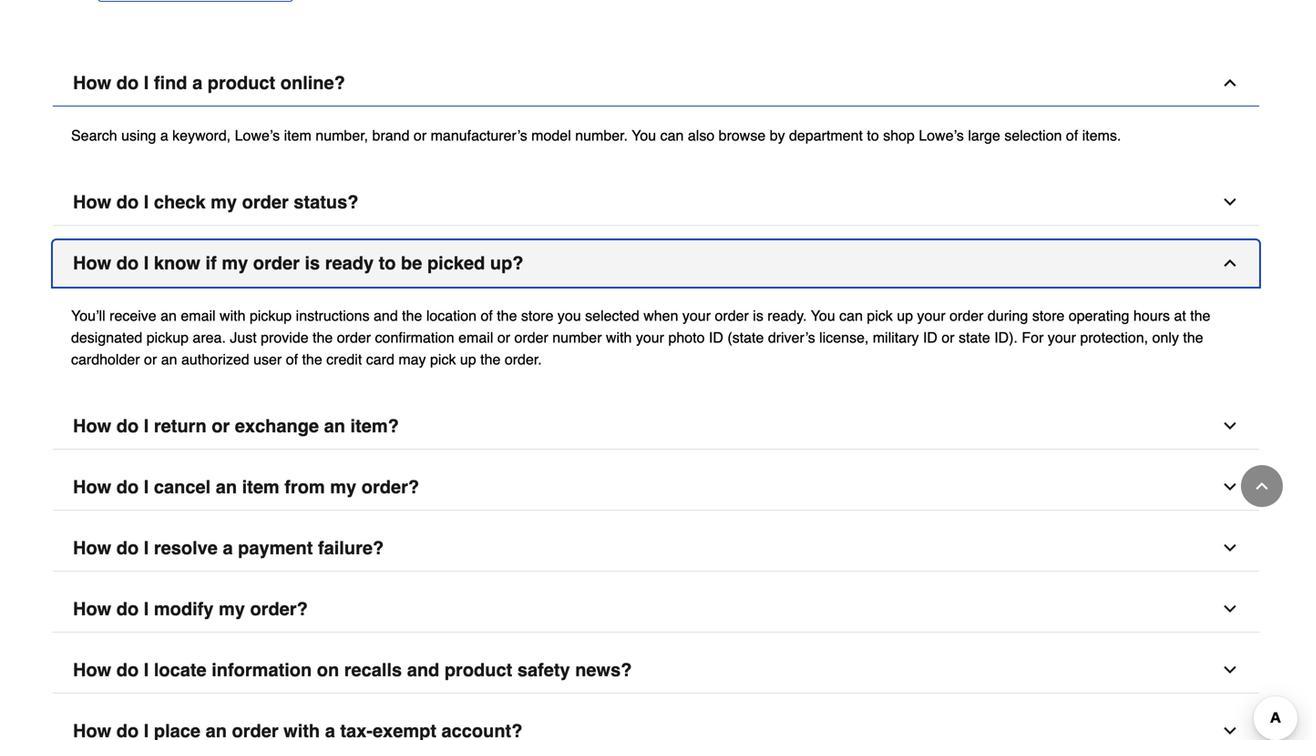 Task type: vqa. For each thing, say whether or not it's contained in the screenshot.
To in the button
yes



Task type: locate. For each thing, give the bounding box(es) containing it.
1 vertical spatial order?
[[250, 599, 308, 620]]

order? down the item?
[[362, 477, 419, 498]]

1 vertical spatial item
[[242, 477, 280, 498]]

order right if
[[253, 253, 300, 274]]

1 vertical spatial and
[[407, 660, 440, 681]]

email down location on the left of page
[[459, 329, 493, 346]]

5 i from the top
[[144, 477, 149, 498]]

1 vertical spatial with
[[606, 329, 632, 346]]

order.
[[505, 351, 542, 368]]

7 how from the top
[[73, 599, 111, 620]]

2 vertical spatial a
[[223, 538, 233, 559]]

product
[[208, 72, 275, 93], [445, 660, 512, 681]]

your
[[682, 308, 711, 324], [917, 308, 946, 324], [636, 329, 664, 346], [1048, 329, 1076, 346]]

my right if
[[222, 253, 248, 274]]

to left shop
[[867, 127, 879, 144]]

i inside button
[[144, 660, 149, 681]]

0 horizontal spatial item
[[242, 477, 280, 498]]

store up the for on the right
[[1032, 308, 1065, 324]]

can
[[660, 127, 684, 144], [839, 308, 863, 324]]

or right the cardholder
[[144, 351, 157, 368]]

cancel
[[154, 477, 211, 498]]

chevron up image inside scroll to top element
[[1253, 478, 1271, 496]]

do left locate
[[116, 660, 139, 681]]

1 vertical spatial can
[[839, 308, 863, 324]]

selected
[[585, 308, 640, 324]]

0 vertical spatial up
[[897, 308, 913, 324]]

keyword,
[[172, 127, 231, 144]]

pick up military
[[867, 308, 893, 324]]

0 vertical spatial item
[[284, 127, 312, 144]]

6 how from the top
[[73, 538, 111, 559]]

0 horizontal spatial a
[[160, 127, 168, 144]]

status?
[[294, 192, 359, 213]]

store left you
[[521, 308, 554, 324]]

1 horizontal spatial id
[[923, 329, 938, 346]]

i left find
[[144, 72, 149, 93]]

i inside "button"
[[144, 599, 149, 620]]

0 horizontal spatial is
[[305, 253, 320, 274]]

order? inside "button"
[[250, 599, 308, 620]]

just
[[230, 329, 257, 346]]

4 i from the top
[[144, 416, 149, 437]]

2 chevron down image from the top
[[1221, 417, 1239, 436]]

pickup up provide
[[250, 308, 292, 324]]

1 horizontal spatial pickup
[[250, 308, 292, 324]]

ready.
[[768, 308, 807, 324]]

chevron down image inside the how do i cancel an item from my order? button
[[1221, 478, 1239, 497]]

you inside you'll receive an email with pickup instructions and the location of the store you selected when your order is ready. you can pick up your order during store operating hours at the designated pickup area. just provide the order confirmation email or order number with your photo id (state driver's license, military id or state id). for your protection, only the cardholder or an authorized user of the credit card may pick up the order.
[[811, 308, 835, 324]]

chevron down image for status?
[[1221, 193, 1239, 211]]

id left (state
[[709, 329, 724, 346]]

3 how from the top
[[73, 253, 111, 274]]

chevron down image inside how do i return or exchange an item? button
[[1221, 417, 1239, 436]]

or up order.
[[497, 329, 510, 346]]

an left authorized
[[161, 351, 177, 368]]

chevron down image for how do i cancel an item from my order?
[[1221, 478, 1239, 497]]

1 horizontal spatial is
[[753, 308, 764, 324]]

is inside you'll receive an email with pickup instructions and the location of the store you selected when your order is ready. you can pick up your order during store operating hours at the designated pickup area. just provide the order confirmation email or order number with your photo id (state driver's license, military id or state id). for your protection, only the cardholder or an authorized user of the credit card may pick up the order.
[[753, 308, 764, 324]]

0 horizontal spatial you
[[632, 127, 656, 144]]

1 vertical spatial to
[[379, 253, 396, 274]]

1 chevron down image from the top
[[1221, 193, 1239, 211]]

0 horizontal spatial order?
[[250, 599, 308, 620]]

the left 'credit'
[[302, 351, 322, 368]]

i left check
[[144, 192, 149, 213]]

how for how do i find a product online?
[[73, 72, 111, 93]]

pickup down receive
[[146, 329, 189, 346]]

i left locate
[[144, 660, 149, 681]]

2 lowe's from the left
[[919, 127, 964, 144]]

3 chevron down image from the top
[[1221, 601, 1239, 619]]

order?
[[362, 477, 419, 498], [250, 599, 308, 620]]

0 vertical spatial can
[[660, 127, 684, 144]]

do inside "button"
[[116, 599, 139, 620]]

a right "resolve"
[[223, 538, 233, 559]]

do left return
[[116, 416, 139, 437]]

with
[[220, 308, 246, 324], [606, 329, 632, 346]]

and inside you'll receive an email with pickup instructions and the location of the store you selected when your order is ready. you can pick up your order during store operating hours at the designated pickup area. just provide the order confirmation email or order number with your photo id (state driver's license, military id or state id). for your protection, only the cardholder or an authorized user of the credit card may pick up the order.
[[374, 308, 398, 324]]

and
[[374, 308, 398, 324], [407, 660, 440, 681]]

how
[[73, 72, 111, 93], [73, 192, 111, 213], [73, 253, 111, 274], [73, 416, 111, 437], [73, 477, 111, 498], [73, 538, 111, 559], [73, 599, 111, 620], [73, 660, 111, 681]]

order up 'credit'
[[337, 329, 371, 346]]

1 vertical spatial you
[[811, 308, 835, 324]]

0 horizontal spatial pick
[[430, 351, 456, 368]]

1 vertical spatial product
[[445, 660, 512, 681]]

0 horizontal spatial product
[[208, 72, 275, 93]]

2 vertical spatial chevron down image
[[1221, 723, 1239, 741]]

you
[[632, 127, 656, 144], [811, 308, 835, 324]]

information
[[212, 660, 312, 681]]

1 how from the top
[[73, 72, 111, 93]]

do left modify
[[116, 599, 139, 620]]

1 horizontal spatial chevron up image
[[1253, 478, 1271, 496]]

how inside button
[[73, 477, 111, 498]]

you up license,
[[811, 308, 835, 324]]

2 how from the top
[[73, 192, 111, 213]]

pick right may
[[430, 351, 456, 368]]

do for know
[[116, 253, 139, 274]]

i for know
[[144, 253, 149, 274]]

how inside how do i find a product online? button
[[73, 72, 111, 93]]

my inside how do i know if my order is ready to be picked up? button
[[222, 253, 248, 274]]

3 i from the top
[[144, 253, 149, 274]]

1 i from the top
[[144, 72, 149, 93]]

5 how from the top
[[73, 477, 111, 498]]

how for how do i modify my order?
[[73, 599, 111, 620]]

id).
[[994, 329, 1018, 346]]

i left the know
[[144, 253, 149, 274]]

i for locate
[[144, 660, 149, 681]]

using
[[121, 127, 156, 144]]

locate
[[154, 660, 207, 681]]

product up keyword,
[[208, 72, 275, 93]]

location
[[426, 308, 477, 324]]

or right return
[[212, 416, 230, 437]]

order? down payment
[[250, 599, 308, 620]]

7 do from the top
[[116, 599, 139, 620]]

you
[[558, 308, 581, 324]]

and for the
[[374, 308, 398, 324]]

1 vertical spatial of
[[481, 308, 493, 324]]

0 vertical spatial pick
[[867, 308, 893, 324]]

a right find
[[192, 72, 203, 93]]

of left items. at the top of page
[[1066, 127, 1078, 144]]

how inside how do i know if my order is ready to be picked up? button
[[73, 253, 111, 274]]

item inside button
[[242, 477, 280, 498]]

email up 'area.'
[[181, 308, 216, 324]]

1 vertical spatial is
[[753, 308, 764, 324]]

how do i check my order status?
[[73, 192, 359, 213]]

item left number,
[[284, 127, 312, 144]]

chevron down image inside how do i check my order status? button
[[1221, 193, 1239, 211]]

my
[[211, 192, 237, 213], [222, 253, 248, 274], [330, 477, 356, 498], [219, 599, 245, 620]]

0 horizontal spatial to
[[379, 253, 396, 274]]

1 horizontal spatial pick
[[867, 308, 893, 324]]

1 horizontal spatial up
[[897, 308, 913, 324]]

id right military
[[923, 329, 938, 346]]

my right check
[[211, 192, 237, 213]]

department
[[789, 127, 863, 144]]

2 horizontal spatial of
[[1066, 127, 1078, 144]]

1 horizontal spatial to
[[867, 127, 879, 144]]

online?
[[280, 72, 345, 93]]

payment
[[238, 538, 313, 559]]

lowe's right keyword,
[[235, 127, 280, 144]]

7 i from the top
[[144, 599, 149, 620]]

receive
[[109, 308, 156, 324]]

a inside button
[[192, 72, 203, 93]]

and inside button
[[407, 660, 440, 681]]

resolve
[[154, 538, 218, 559]]

i left "resolve"
[[144, 538, 149, 559]]

0 vertical spatial with
[[220, 308, 246, 324]]

may
[[399, 351, 426, 368]]

do left "resolve"
[[116, 538, 139, 559]]

chevron up image
[[1221, 74, 1239, 92], [1253, 478, 1271, 496]]

do for find
[[116, 72, 139, 93]]

0 horizontal spatial up
[[460, 351, 476, 368]]

i for find
[[144, 72, 149, 93]]

0 horizontal spatial lowe's
[[235, 127, 280, 144]]

1 horizontal spatial lowe's
[[919, 127, 964, 144]]

item
[[284, 127, 312, 144], [242, 477, 280, 498]]

1 horizontal spatial a
[[192, 72, 203, 93]]

military
[[873, 329, 919, 346]]

selection
[[1005, 127, 1062, 144]]

1 vertical spatial chevron down image
[[1221, 540, 1239, 558]]

do inside button
[[116, 660, 139, 681]]

product left "safety"
[[445, 660, 512, 681]]

is up (state
[[753, 308, 764, 324]]

1 horizontal spatial and
[[407, 660, 440, 681]]

with up just
[[220, 308, 246, 324]]

is
[[305, 253, 320, 274], [753, 308, 764, 324]]

1 horizontal spatial item
[[284, 127, 312, 144]]

4 do from the top
[[116, 416, 139, 437]]

chevron down image for recalls
[[1221, 662, 1239, 680]]

do inside "button"
[[116, 538, 139, 559]]

0 horizontal spatial of
[[286, 351, 298, 368]]

1 horizontal spatial can
[[839, 308, 863, 324]]

pick
[[867, 308, 893, 324], [430, 351, 456, 368]]

how do i modify my order?
[[73, 599, 308, 620]]

how do i check my order status? button
[[53, 180, 1259, 226]]

email
[[181, 308, 216, 324], [459, 329, 493, 346]]

my right from
[[330, 477, 356, 498]]

0 horizontal spatial with
[[220, 308, 246, 324]]

do for modify
[[116, 599, 139, 620]]

modify
[[154, 599, 214, 620]]

during
[[988, 308, 1028, 324]]

0 vertical spatial email
[[181, 308, 216, 324]]

8 do from the top
[[116, 660, 139, 681]]

ready
[[325, 253, 374, 274]]

1 do from the top
[[116, 72, 139, 93]]

news?
[[575, 660, 632, 681]]

chevron down image inside how do i resolve a payment failure? "button"
[[1221, 540, 1239, 558]]

up
[[897, 308, 913, 324], [460, 351, 476, 368]]

a inside "button"
[[223, 538, 233, 559]]

provide
[[261, 329, 309, 346]]

lowe's right shop
[[919, 127, 964, 144]]

6 i from the top
[[144, 538, 149, 559]]

manufacturer's
[[431, 127, 527, 144]]

state
[[959, 329, 990, 346]]

1 horizontal spatial you
[[811, 308, 835, 324]]

my right modify
[[219, 599, 245, 620]]

the down instructions
[[313, 329, 333, 346]]

how inside how do i return or exchange an item? button
[[73, 416, 111, 437]]

0 vertical spatial you
[[632, 127, 656, 144]]

user
[[253, 351, 282, 368]]

do for locate
[[116, 660, 139, 681]]

2 i from the top
[[144, 192, 149, 213]]

4 how from the top
[[73, 416, 111, 437]]

hours
[[1134, 308, 1170, 324]]

id
[[709, 329, 724, 346], [923, 329, 938, 346]]

i
[[144, 72, 149, 93], [144, 192, 149, 213], [144, 253, 149, 274], [144, 416, 149, 437], [144, 477, 149, 498], [144, 538, 149, 559], [144, 599, 149, 620], [144, 660, 149, 681]]

0 horizontal spatial pickup
[[146, 329, 189, 346]]

1 store from the left
[[521, 308, 554, 324]]

0 vertical spatial product
[[208, 72, 275, 93]]

8 i from the top
[[144, 660, 149, 681]]

0 horizontal spatial id
[[709, 329, 724, 346]]

chevron down image
[[1221, 193, 1239, 211], [1221, 417, 1239, 436], [1221, 601, 1239, 619], [1221, 662, 1239, 680]]

0 horizontal spatial store
[[521, 308, 554, 324]]

to
[[867, 127, 879, 144], [379, 253, 396, 274]]

a
[[192, 72, 203, 93], [160, 127, 168, 144], [223, 538, 233, 559]]

do left the know
[[116, 253, 139, 274]]

0 vertical spatial pickup
[[250, 308, 292, 324]]

how inside how do i check my order status? button
[[73, 192, 111, 213]]

how do i locate information on recalls and product safety news?
[[73, 660, 632, 681]]

the up confirmation at the left
[[402, 308, 422, 324]]

do left find
[[116, 72, 139, 93]]

how do i return or exchange an item? button
[[53, 404, 1259, 450]]

2 horizontal spatial a
[[223, 538, 233, 559]]

an
[[161, 308, 177, 324], [161, 351, 177, 368], [324, 416, 345, 437], [216, 477, 237, 498]]

product inside button
[[208, 72, 275, 93]]

0 vertical spatial chevron up image
[[1221, 74, 1239, 92]]

1 horizontal spatial product
[[445, 660, 512, 681]]

how inside how do i modify my order? "button"
[[73, 599, 111, 620]]

how inside how do i resolve a payment failure? "button"
[[73, 538, 111, 559]]

can up license,
[[839, 308, 863, 324]]

chevron down image inside how do i locate information on recalls and product safety news? button
[[1221, 662, 1239, 680]]

can left also
[[660, 127, 684, 144]]

and right recalls
[[407, 660, 440, 681]]

of down provide
[[286, 351, 298, 368]]

chevron up image
[[1221, 254, 1239, 272]]

0 vertical spatial a
[[192, 72, 203, 93]]

only
[[1152, 329, 1179, 346]]

1 lowe's from the left
[[235, 127, 280, 144]]

i left "cancel"
[[144, 477, 149, 498]]

8 how from the top
[[73, 660, 111, 681]]

4 chevron down image from the top
[[1221, 662, 1239, 680]]

1 horizontal spatial order?
[[362, 477, 419, 498]]

and up confirmation at the left
[[374, 308, 398, 324]]

item left from
[[242, 477, 280, 498]]

0 horizontal spatial chevron up image
[[1221, 74, 1239, 92]]

2 chevron down image from the top
[[1221, 540, 1239, 558]]

lowe's
[[235, 127, 280, 144], [919, 127, 964, 144]]

2 do from the top
[[116, 192, 139, 213]]

your up photo
[[682, 308, 711, 324]]

do left check
[[116, 192, 139, 213]]

how for how do i know if my order is ready to be picked up?
[[73, 253, 111, 274]]

i left return
[[144, 416, 149, 437]]

how do i know if my order is ready to be picked up?
[[73, 253, 524, 274]]

0 horizontal spatial email
[[181, 308, 216, 324]]

i inside "button"
[[144, 538, 149, 559]]

how for how do i check my order status?
[[73, 192, 111, 213]]

1 chevron down image from the top
[[1221, 478, 1239, 497]]

a right "using"
[[160, 127, 168, 144]]

1 vertical spatial email
[[459, 329, 493, 346]]

with down selected
[[606, 329, 632, 346]]

3 do from the top
[[116, 253, 139, 274]]

1 horizontal spatial with
[[606, 329, 632, 346]]

1 vertical spatial pick
[[430, 351, 456, 368]]

1 horizontal spatial store
[[1032, 308, 1065, 324]]

do
[[116, 72, 139, 93], [116, 192, 139, 213], [116, 253, 139, 274], [116, 416, 139, 437], [116, 477, 139, 498], [116, 538, 139, 559], [116, 599, 139, 620], [116, 660, 139, 681]]

to left the be
[[379, 253, 396, 274]]

i for check
[[144, 192, 149, 213]]

is left ready
[[305, 253, 320, 274]]

5 do from the top
[[116, 477, 139, 498]]

0 vertical spatial and
[[374, 308, 398, 324]]

how inside how do i locate information on recalls and product safety news? button
[[73, 660, 111, 681]]

0 vertical spatial of
[[1066, 127, 1078, 144]]

you right number.
[[632, 127, 656, 144]]

0 vertical spatial is
[[305, 253, 320, 274]]

do left "cancel"
[[116, 477, 139, 498]]

i left modify
[[144, 599, 149, 620]]

how do i modify my order? button
[[53, 587, 1259, 633]]

0 horizontal spatial and
[[374, 308, 398, 324]]

up up military
[[897, 308, 913, 324]]

of right location on the left of page
[[481, 308, 493, 324]]

chevron down image
[[1221, 478, 1239, 497], [1221, 540, 1239, 558], [1221, 723, 1239, 741]]

is inside button
[[305, 253, 320, 274]]

0 vertical spatial chevron down image
[[1221, 478, 1239, 497]]

0 vertical spatial order?
[[362, 477, 419, 498]]

the
[[402, 308, 422, 324], [497, 308, 517, 324], [1190, 308, 1211, 324], [313, 329, 333, 346], [1183, 329, 1204, 346], [302, 351, 322, 368], [480, 351, 501, 368]]

up down location on the left of page
[[460, 351, 476, 368]]

6 do from the top
[[116, 538, 139, 559]]

i for return
[[144, 416, 149, 437]]

1 vertical spatial chevron up image
[[1253, 478, 1271, 496]]



Task type: describe. For each thing, give the bounding box(es) containing it.
item for an
[[242, 477, 280, 498]]

1 horizontal spatial email
[[459, 329, 493, 346]]

an left the item?
[[324, 416, 345, 437]]

or right brand
[[414, 127, 427, 144]]

3 chevron down image from the top
[[1221, 723, 1239, 741]]

how for how do i locate information on recalls and product safety news?
[[73, 660, 111, 681]]

chevron down image for how do i resolve a payment failure?
[[1221, 540, 1239, 558]]

also
[[688, 127, 715, 144]]

your down when
[[636, 329, 664, 346]]

protection,
[[1080, 329, 1148, 346]]

how do i resolve a payment failure?
[[73, 538, 384, 559]]

when
[[644, 308, 678, 324]]

browse
[[719, 127, 766, 144]]

at
[[1174, 308, 1186, 324]]

exchange
[[235, 416, 319, 437]]

how do i resolve a payment failure? button
[[53, 526, 1259, 572]]

find
[[154, 72, 187, 93]]

1 vertical spatial pickup
[[146, 329, 189, 346]]

i for modify
[[144, 599, 149, 620]]

operating
[[1069, 308, 1130, 324]]

2 id from the left
[[923, 329, 938, 346]]

up?
[[490, 253, 524, 274]]

know
[[154, 253, 200, 274]]

how for how do i resolve a payment failure?
[[73, 538, 111, 559]]

i for resolve
[[144, 538, 149, 559]]

safety
[[517, 660, 570, 681]]

your right the for on the right
[[1048, 329, 1076, 346]]

for
[[1022, 329, 1044, 346]]

failure?
[[318, 538, 384, 559]]

do for return
[[116, 416, 139, 437]]

to inside button
[[379, 253, 396, 274]]

how do i find a product online? button
[[53, 60, 1259, 107]]

card
[[366, 351, 394, 368]]

chevron down image inside how do i modify my order? "button"
[[1221, 601, 1239, 619]]

i for cancel
[[144, 477, 149, 498]]

and for product
[[407, 660, 440, 681]]

my inside the how do i cancel an item from my order? button
[[330, 477, 356, 498]]

product inside button
[[445, 660, 512, 681]]

how for how do i return or exchange an item?
[[73, 416, 111, 437]]

return
[[154, 416, 207, 437]]

chevron up image inside how do i find a product online? button
[[1221, 74, 1239, 92]]

0 horizontal spatial can
[[660, 127, 684, 144]]

do for cancel
[[116, 477, 139, 498]]

the up order.
[[497, 308, 517, 324]]

cardholder
[[71, 351, 140, 368]]

1 id from the left
[[709, 329, 724, 346]]

0 vertical spatial to
[[867, 127, 879, 144]]

how do i locate information on recalls and product safety news? button
[[53, 648, 1259, 694]]

you'll
[[71, 308, 105, 324]]

instructions
[[296, 308, 370, 324]]

an right receive
[[161, 308, 177, 324]]

or left state at the right
[[942, 329, 955, 346]]

order left status?
[[242, 192, 289, 213]]

recalls
[[344, 660, 402, 681]]

on
[[317, 660, 339, 681]]

your up military
[[917, 308, 946, 324]]

large
[[968, 127, 1001, 144]]

brand
[[372, 127, 410, 144]]

my inside how do i modify my order? "button"
[[219, 599, 245, 620]]

from
[[285, 477, 325, 498]]

order up order.
[[514, 329, 548, 346]]

how do i cancel an item from my order? button
[[53, 465, 1259, 511]]

if
[[206, 253, 217, 274]]

check
[[154, 192, 206, 213]]

the down at
[[1183, 329, 1204, 346]]

the right at
[[1190, 308, 1211, 324]]

or inside button
[[212, 416, 230, 437]]

order up state at the right
[[950, 308, 984, 324]]

can inside you'll receive an email with pickup instructions and the location of the store you selected when your order is ready. you can pick up your order during store operating hours at the designated pickup area. just provide the order confirmation email or order number with your photo id (state driver's license, military id or state id). for your protection, only the cardholder or an authorized user of the credit card may pick up the order.
[[839, 308, 863, 324]]

picked
[[427, 253, 485, 274]]

driver's
[[768, 329, 815, 346]]

2 store from the left
[[1032, 308, 1065, 324]]

item?
[[350, 416, 399, 437]]

2 vertical spatial of
[[286, 351, 298, 368]]

how for how do i cancel an item from my order?
[[73, 477, 111, 498]]

(state
[[728, 329, 764, 346]]

by
[[770, 127, 785, 144]]

shop
[[883, 127, 915, 144]]

order up (state
[[715, 308, 749, 324]]

do for check
[[116, 192, 139, 213]]

number
[[553, 329, 602, 346]]

a for find
[[192, 72, 203, 93]]

number.
[[575, 127, 628, 144]]

photo
[[668, 329, 705, 346]]

number,
[[316, 127, 368, 144]]

chevron down image for an
[[1221, 417, 1239, 436]]

my inside how do i check my order status? button
[[211, 192, 237, 213]]

item for lowe's
[[284, 127, 312, 144]]

1 horizontal spatial of
[[481, 308, 493, 324]]

search
[[71, 127, 117, 144]]

an right "cancel"
[[216, 477, 237, 498]]

credit
[[326, 351, 362, 368]]

how do i return or exchange an item?
[[73, 416, 399, 437]]

how do i cancel an item from my order?
[[73, 477, 419, 498]]

area.
[[193, 329, 226, 346]]

how do i know if my order is ready to be picked up? button
[[53, 241, 1259, 287]]

authorized
[[181, 351, 249, 368]]

confirmation
[[375, 329, 454, 346]]

be
[[401, 253, 422, 274]]

1 vertical spatial a
[[160, 127, 168, 144]]

model
[[531, 127, 571, 144]]

1 vertical spatial up
[[460, 351, 476, 368]]

a for resolve
[[223, 538, 233, 559]]

how do i find a product online?
[[73, 72, 345, 93]]

do for resolve
[[116, 538, 139, 559]]

items.
[[1082, 127, 1121, 144]]

scroll to top element
[[1241, 466, 1283, 508]]

the left order.
[[480, 351, 501, 368]]

search using a keyword, lowe's item number, brand or manufacturer's model number. you can also browse by department to shop lowe's large selection of items.
[[71, 127, 1121, 144]]

you'll receive an email with pickup instructions and the location of the store you selected when your order is ready. you can pick up your order during store operating hours at the designated pickup area. just provide the order confirmation email or order number with your photo id (state driver's license, military id or state id). for your protection, only the cardholder or an authorized user of the credit card may pick up the order.
[[71, 308, 1211, 368]]

order? inside button
[[362, 477, 419, 498]]

designated
[[71, 329, 142, 346]]

license,
[[819, 329, 869, 346]]



